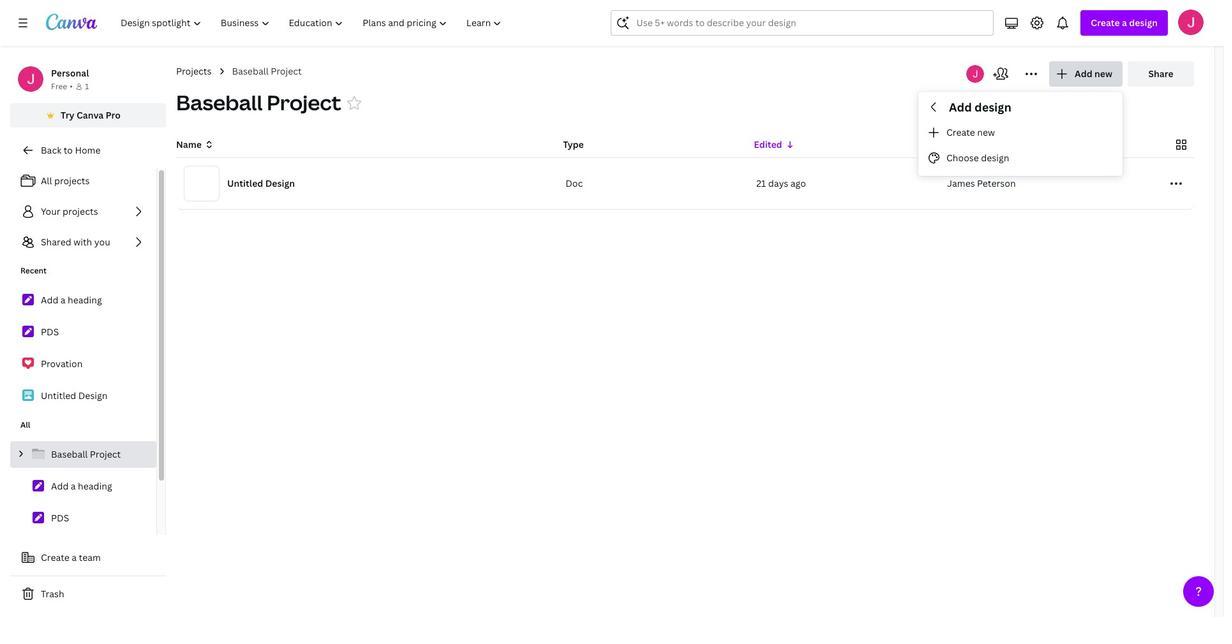 Task type: describe. For each thing, give the bounding box(es) containing it.
list containing all projects
[[10, 169, 156, 255]]

design inside untitled design link
[[78, 390, 108, 402]]

baseball project button
[[176, 89, 341, 117]]

shared with you
[[41, 236, 110, 248]]

1 pds link from the top
[[10, 319, 156, 346]]

1 vertical spatial baseball project
[[176, 89, 341, 116]]

choose design
[[947, 152, 1009, 164]]

peterson
[[977, 177, 1016, 190]]

0 vertical spatial heading
[[68, 294, 102, 306]]

all projects link
[[10, 169, 156, 194]]

ago
[[791, 177, 806, 190]]

design for add design
[[975, 100, 1012, 115]]

untitled design link
[[10, 383, 156, 410]]

list containing add a heading
[[10, 287, 156, 410]]

21
[[757, 177, 766, 190]]

edited
[[754, 139, 782, 151]]

team
[[79, 552, 101, 564]]

1 horizontal spatial baseball project link
[[232, 64, 302, 79]]

canva
[[77, 109, 104, 121]]

1 horizontal spatial untitled design
[[227, 177, 295, 190]]

1
[[85, 81, 89, 92]]

your projects link
[[10, 199, 156, 225]]

create for create a team
[[41, 552, 69, 564]]

all for all projects
[[41, 175, 52, 187]]

share button
[[1128, 61, 1194, 87]]

try canva pro button
[[10, 103, 166, 128]]

Search search field
[[637, 11, 969, 35]]

name
[[176, 139, 202, 151]]

a for the 'create a team' button
[[72, 552, 77, 564]]

projects link
[[176, 64, 212, 79]]

projects
[[176, 65, 212, 77]]

shared
[[41, 236, 71, 248]]

all projects
[[41, 175, 90, 187]]

create for create new
[[947, 126, 975, 138]]

share
[[1149, 68, 1174, 80]]

back to home link
[[10, 138, 166, 163]]

pro
[[106, 109, 121, 121]]

days
[[768, 177, 789, 190]]

baseball for baseball project button
[[176, 89, 263, 116]]

add new
[[1075, 68, 1113, 80]]

1 vertical spatial baseball project link
[[10, 442, 156, 469]]

0 vertical spatial baseball project
[[232, 65, 302, 77]]

create a team
[[41, 552, 101, 564]]

create a team button
[[10, 546, 166, 571]]

baseball project inside list
[[51, 449, 121, 461]]

create a design
[[1091, 17, 1158, 29]]

james peterson
[[947, 177, 1016, 190]]

name button
[[176, 138, 214, 152]]

•
[[70, 81, 73, 92]]

free •
[[51, 81, 73, 92]]

shared with you link
[[10, 230, 156, 255]]

project inside list
[[90, 449, 121, 461]]

choose
[[947, 152, 979, 164]]

your projects
[[41, 206, 98, 218]]

0 vertical spatial untitled
[[227, 177, 263, 190]]

projects for all projects
[[54, 175, 90, 187]]



Task type: locate. For each thing, give the bounding box(es) containing it.
create up choose
[[947, 126, 975, 138]]

trash
[[41, 589, 64, 601]]

0 vertical spatial list
[[10, 169, 156, 255]]

1 add a heading link from the top
[[10, 287, 156, 314]]

projects right your
[[63, 206, 98, 218]]

new
[[1095, 68, 1113, 80], [977, 126, 995, 138]]

a inside button
[[72, 552, 77, 564]]

1 vertical spatial add a heading link
[[10, 474, 156, 500]]

back
[[41, 144, 61, 156]]

untitled design
[[227, 177, 295, 190], [41, 390, 108, 402]]

0 vertical spatial new
[[1095, 68, 1113, 80]]

0 horizontal spatial design
[[78, 390, 108, 402]]

untitled inside list
[[41, 390, 76, 402]]

0 horizontal spatial create
[[41, 552, 69, 564]]

heading
[[68, 294, 102, 306], [78, 481, 112, 493]]

pds for 2nd pds link from the top
[[51, 513, 69, 525]]

untitled design inside list
[[41, 390, 108, 402]]

recent
[[20, 266, 47, 276]]

1 horizontal spatial all
[[41, 175, 52, 187]]

0 vertical spatial create
[[1091, 17, 1120, 29]]

baseball
[[232, 65, 269, 77], [176, 89, 263, 116], [51, 449, 88, 461]]

0 vertical spatial project
[[271, 65, 302, 77]]

pds up the provation at left bottom
[[41, 326, 59, 338]]

provation
[[41, 358, 83, 370]]

try canva pro
[[61, 109, 121, 121]]

create left "team"
[[41, 552, 69, 564]]

1 vertical spatial untitled design
[[41, 390, 108, 402]]

new down add design
[[977, 126, 995, 138]]

add a heading link
[[10, 287, 156, 314], [10, 474, 156, 500]]

1 vertical spatial design
[[78, 390, 108, 402]]

2 vertical spatial baseball
[[51, 449, 88, 461]]

0 horizontal spatial untitled design
[[41, 390, 108, 402]]

design up peterson on the top of page
[[981, 152, 1009, 164]]

1 list from the top
[[10, 169, 156, 255]]

pds
[[41, 326, 59, 338], [51, 513, 69, 525]]

new for add new
[[1095, 68, 1113, 80]]

pds up create a team
[[51, 513, 69, 525]]

2 vertical spatial create
[[41, 552, 69, 564]]

project
[[271, 65, 302, 77], [267, 89, 341, 116], [90, 449, 121, 461]]

untitled
[[227, 177, 263, 190], [41, 390, 76, 402]]

1 vertical spatial design
[[975, 100, 1012, 115]]

0 vertical spatial baseball project link
[[232, 64, 302, 79]]

all inside list
[[41, 175, 52, 187]]

pds link
[[10, 319, 156, 346], [10, 506, 156, 532]]

1 vertical spatial untitled
[[41, 390, 76, 402]]

3 list from the top
[[10, 442, 156, 596]]

baseball project link down untitled design link
[[10, 442, 156, 469]]

0 vertical spatial design
[[1129, 17, 1158, 29]]

choose design button
[[919, 146, 1123, 171]]

2 vertical spatial design
[[981, 152, 1009, 164]]

with
[[73, 236, 92, 248]]

project inside button
[[267, 89, 341, 116]]

type
[[563, 139, 584, 151]]

top level navigation element
[[112, 10, 513, 36]]

add a heading
[[41, 294, 102, 306], [51, 481, 112, 493]]

design up create new
[[975, 100, 1012, 115]]

create for create a design
[[1091, 17, 1120, 29]]

create
[[1091, 17, 1120, 29], [947, 126, 975, 138], [41, 552, 69, 564]]

1 vertical spatial all
[[20, 420, 30, 431]]

home
[[75, 144, 101, 156]]

1 vertical spatial baseball
[[176, 89, 263, 116]]

design inside dropdown button
[[1129, 17, 1158, 29]]

a for second add a heading link from the bottom of the page
[[61, 294, 66, 306]]

doc
[[566, 177, 583, 190]]

0 vertical spatial add a heading
[[41, 294, 102, 306]]

james
[[947, 177, 975, 190]]

0 vertical spatial design
[[265, 177, 295, 190]]

list
[[10, 169, 156, 255], [10, 287, 156, 410], [10, 442, 156, 596]]

1 horizontal spatial new
[[1095, 68, 1113, 80]]

design for choose design
[[981, 152, 1009, 164]]

create new button
[[919, 120, 1123, 146]]

2 vertical spatial project
[[90, 449, 121, 461]]

free
[[51, 81, 67, 92]]

trash link
[[10, 582, 166, 608]]

create up add new
[[1091, 17, 1120, 29]]

baseball project link up baseball project button
[[232, 64, 302, 79]]

projects down back to home
[[54, 175, 90, 187]]

1 vertical spatial pds
[[51, 513, 69, 525]]

new inside button
[[977, 126, 995, 138]]

0 vertical spatial baseball
[[232, 65, 269, 77]]

1 vertical spatial pds link
[[10, 506, 156, 532]]

baseball project
[[232, 65, 302, 77], [176, 89, 341, 116], [51, 449, 121, 461]]

baseball up baseball project button
[[232, 65, 269, 77]]

baseball for right baseball project link
[[232, 65, 269, 77]]

1 horizontal spatial untitled
[[227, 177, 263, 190]]

project for baseball project button
[[267, 89, 341, 116]]

new for create new
[[977, 126, 995, 138]]

you
[[94, 236, 110, 248]]

1 horizontal spatial design
[[265, 177, 295, 190]]

all for all
[[20, 420, 30, 431]]

your
[[41, 206, 60, 218]]

provation link
[[10, 351, 156, 378]]

baseball inside list
[[51, 449, 88, 461]]

0 vertical spatial add a heading link
[[10, 287, 156, 314]]

0 vertical spatial projects
[[54, 175, 90, 187]]

new inside dropdown button
[[1095, 68, 1113, 80]]

21 days ago
[[757, 177, 806, 190]]

design
[[1129, 17, 1158, 29], [975, 100, 1012, 115], [981, 152, 1009, 164]]

add inside add new dropdown button
[[1075, 68, 1093, 80]]

project for right baseball project link
[[271, 65, 302, 77]]

add design
[[949, 100, 1012, 115]]

create a design button
[[1081, 10, 1168, 36]]

None search field
[[611, 10, 994, 36]]

projects for your projects
[[63, 206, 98, 218]]

a inside dropdown button
[[1122, 17, 1127, 29]]

design
[[265, 177, 295, 190], [78, 390, 108, 402]]

2 horizontal spatial create
[[1091, 17, 1120, 29]]

1 vertical spatial projects
[[63, 206, 98, 218]]

2 pds link from the top
[[10, 506, 156, 532]]

0 horizontal spatial all
[[20, 420, 30, 431]]

0 vertical spatial untitled design
[[227, 177, 295, 190]]

create new
[[947, 126, 995, 138]]

add
[[1075, 68, 1093, 80], [949, 100, 972, 115], [41, 294, 58, 306], [51, 481, 69, 493]]

personal
[[51, 67, 89, 79]]

list containing baseball project
[[10, 442, 156, 596]]

1 vertical spatial add a heading
[[51, 481, 112, 493]]

baseball inside button
[[176, 89, 263, 116]]

1 vertical spatial new
[[977, 126, 995, 138]]

add a heading for second add a heading link from the bottom of the page
[[41, 294, 102, 306]]

add a heading for 1st add a heading link from the bottom
[[51, 481, 112, 493]]

2 add a heading link from the top
[[10, 474, 156, 500]]

design inside button
[[981, 152, 1009, 164]]

2 vertical spatial list
[[10, 442, 156, 596]]

0 horizontal spatial new
[[977, 126, 995, 138]]

edited button
[[754, 138, 795, 152]]

0 horizontal spatial untitled
[[41, 390, 76, 402]]

all
[[41, 175, 52, 187], [20, 420, 30, 431]]

1 vertical spatial project
[[267, 89, 341, 116]]

james peterson image
[[1178, 10, 1204, 35]]

0 vertical spatial pds
[[41, 326, 59, 338]]

a for 1st add a heading link from the bottom
[[71, 481, 76, 493]]

1 vertical spatial list
[[10, 287, 156, 410]]

new down create a design dropdown button on the right top
[[1095, 68, 1113, 80]]

2 list from the top
[[10, 287, 156, 410]]

0 horizontal spatial baseball project link
[[10, 442, 156, 469]]

back to home
[[41, 144, 101, 156]]

2 vertical spatial baseball project
[[51, 449, 121, 461]]

baseball down untitled design link
[[51, 449, 88, 461]]

0 vertical spatial all
[[41, 175, 52, 187]]

pds link up provation link
[[10, 319, 156, 346]]

1 vertical spatial create
[[947, 126, 975, 138]]

a
[[1122, 17, 1127, 29], [61, 294, 66, 306], [71, 481, 76, 493], [72, 552, 77, 564]]

baseball project link
[[232, 64, 302, 79], [10, 442, 156, 469]]

0 vertical spatial pds link
[[10, 319, 156, 346]]

pds for 2nd pds link from the bottom of the page
[[41, 326, 59, 338]]

try
[[61, 109, 74, 121]]

add new button
[[1049, 61, 1123, 87]]

to
[[64, 144, 73, 156]]

1 vertical spatial heading
[[78, 481, 112, 493]]

projects
[[54, 175, 90, 187], [63, 206, 98, 218]]

design left 'james peterson' image
[[1129, 17, 1158, 29]]

create inside dropdown button
[[1091, 17, 1120, 29]]

baseball down projects "link"
[[176, 89, 263, 116]]

pds link up "team"
[[10, 506, 156, 532]]

1 horizontal spatial create
[[947, 126, 975, 138]]



Task type: vqa. For each thing, say whether or not it's contained in the screenshot.
the Add
yes



